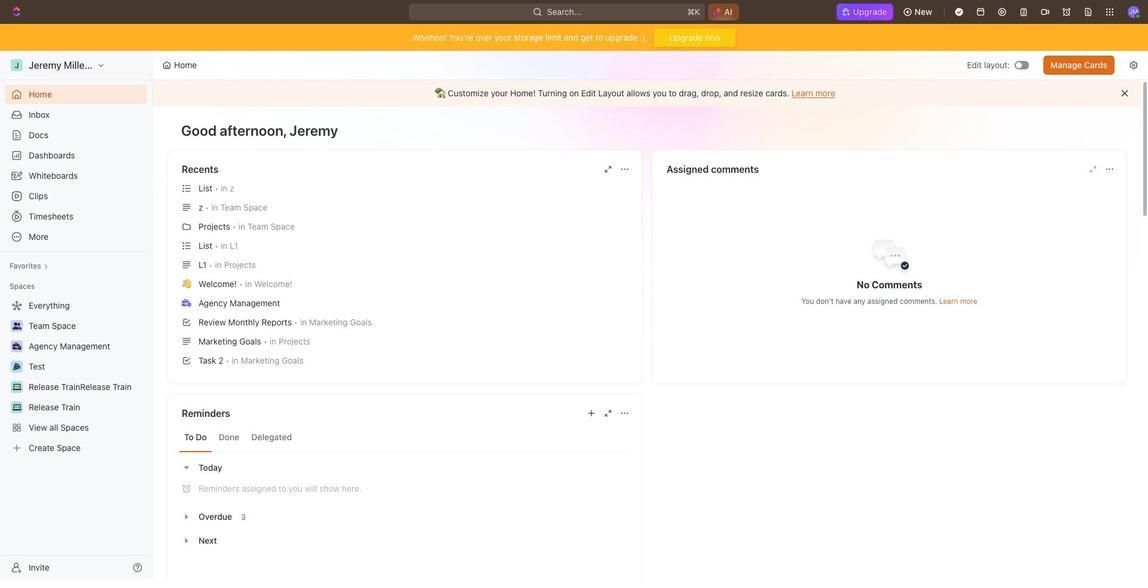 Task type: locate. For each thing, give the bounding box(es) containing it.
alert
[[153, 80, 1142, 106]]

user group image
[[12, 322, 21, 330]]

tree inside sidebar navigation
[[5, 296, 147, 458]]

tab list
[[179, 423, 630, 452]]

tree
[[5, 296, 147, 458]]

jeremy miller's workspace, , element
[[11, 59, 23, 71]]



Task type: vqa. For each thing, say whether or not it's contained in the screenshot.
laptop code icon
yes



Task type: describe. For each thing, give the bounding box(es) containing it.
business time image
[[12, 343, 21, 350]]

business time image
[[182, 299, 191, 307]]

sidebar navigation
[[0, 51, 155, 579]]

laptop code image
[[12, 384, 21, 391]]

pizza slice image
[[13, 363, 20, 370]]

laptop code image
[[12, 404, 21, 411]]



